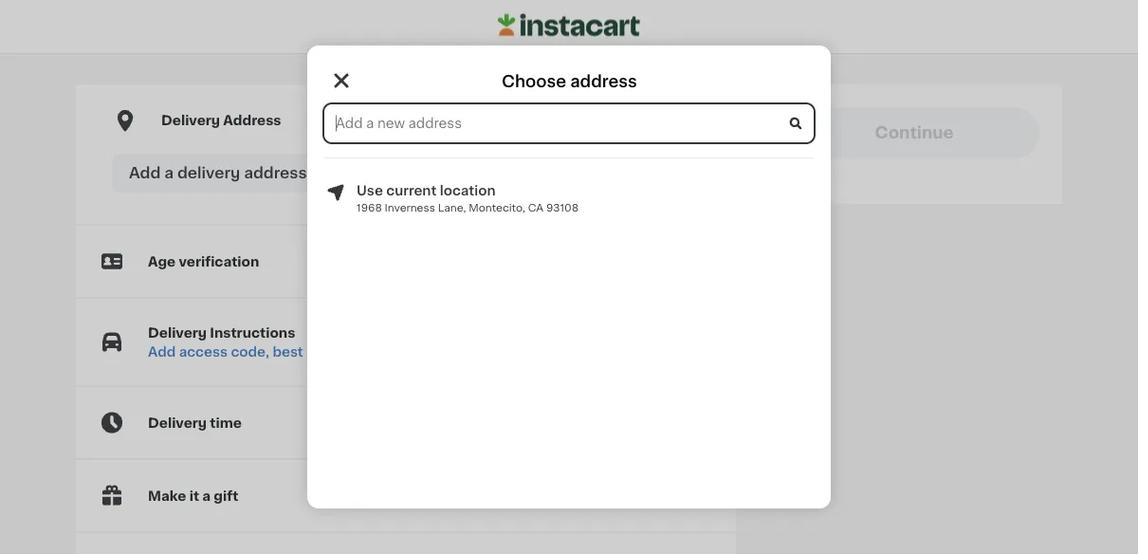 Task type: vqa. For each thing, say whether or not it's contained in the screenshot.
jack cheese
no



Task type: describe. For each thing, give the bounding box(es) containing it.
delivery for delivery instructions add access code, best entrance, etc.
[[148, 326, 207, 339]]

etc.
[[375, 345, 401, 358]]

  text field inside choose address dialog
[[325, 104, 814, 142]]

delivery address
[[161, 114, 281, 127]]

lane,
[[438, 203, 466, 213]]

age verification
[[148, 255, 259, 268]]

make
[[148, 489, 186, 503]]

use current location 1968 inverness lane, montecito, ca 93108
[[357, 184, 579, 213]]

choose address
[[502, 74, 637, 90]]

address inside button
[[244, 166, 307, 181]]

location
[[440, 184, 496, 197]]

delivery for delivery address
[[161, 114, 220, 127]]

ca
[[528, 203, 544, 213]]

add a delivery address button
[[112, 154, 700, 192]]

make it a gift
[[148, 489, 239, 503]]

access
[[179, 345, 228, 358]]

instructions
[[210, 326, 295, 339]]

choose
[[502, 74, 567, 90]]

gift
[[214, 489, 239, 503]]

address inside dialog
[[570, 74, 637, 90]]

a inside button
[[164, 166, 174, 181]]

time
[[210, 416, 242, 429]]

current
[[386, 184, 437, 197]]

add inside "delivery instructions add access code, best entrance, etc."
[[148, 345, 176, 358]]

verification
[[179, 255, 259, 268]]



Task type: locate. For each thing, give the bounding box(es) containing it.
add left the access on the bottom left of the page
[[148, 345, 176, 358]]

delivery for delivery time
[[148, 416, 207, 429]]

choose address dialog
[[307, 46, 831, 509]]

delivery inside "delivery instructions add access code, best entrance, etc."
[[148, 326, 207, 339]]

0 horizontal spatial a
[[164, 166, 174, 181]]

a left 'delivery'
[[164, 166, 174, 181]]

address
[[223, 114, 281, 127]]

2 vertical spatial delivery
[[148, 416, 207, 429]]

1968
[[357, 203, 382, 213]]

address down home image
[[570, 74, 637, 90]]

1 vertical spatial address
[[244, 166, 307, 181]]

inverness
[[385, 203, 435, 213]]

entrance,
[[307, 345, 372, 358]]

a
[[164, 166, 174, 181], [202, 489, 211, 503]]

search address image
[[788, 115, 805, 132]]

add left 'delivery'
[[129, 166, 161, 181]]

use
[[357, 184, 383, 197]]

1 horizontal spatial address
[[570, 74, 637, 90]]

best
[[273, 345, 303, 358]]

  text field
[[325, 104, 814, 142]]

delivery left time
[[148, 416, 207, 429]]

add inside button
[[129, 166, 161, 181]]

delivery
[[161, 114, 220, 127], [148, 326, 207, 339], [148, 416, 207, 429]]

it
[[189, 489, 199, 503]]

1 vertical spatial add
[[148, 345, 176, 358]]

a right the it on the bottom left of the page
[[202, 489, 211, 503]]

delivery up the access on the bottom left of the page
[[148, 326, 207, 339]]

0 vertical spatial address
[[570, 74, 637, 90]]

1 vertical spatial a
[[202, 489, 211, 503]]

delivery instructions add access code, best entrance, etc.
[[148, 326, 401, 358]]

add a delivery address
[[129, 166, 307, 181]]

93108
[[547, 203, 579, 213]]

1 vertical spatial delivery
[[148, 326, 207, 339]]

address down address
[[244, 166, 307, 181]]

montecito,
[[469, 203, 526, 213]]

0 horizontal spatial address
[[244, 166, 307, 181]]

home image
[[498, 11, 641, 39]]

delivery up 'delivery'
[[161, 114, 220, 127]]

add
[[129, 166, 161, 181], [148, 345, 176, 358]]

delivery
[[177, 166, 240, 181]]

0 vertical spatial a
[[164, 166, 174, 181]]

age
[[148, 255, 176, 268]]

0 vertical spatial add
[[129, 166, 161, 181]]

0 vertical spatial delivery
[[161, 114, 220, 127]]

code,
[[231, 345, 269, 358]]

delivery time
[[148, 416, 242, 429]]

1 horizontal spatial a
[[202, 489, 211, 503]]

address
[[570, 74, 637, 90], [244, 166, 307, 181]]



